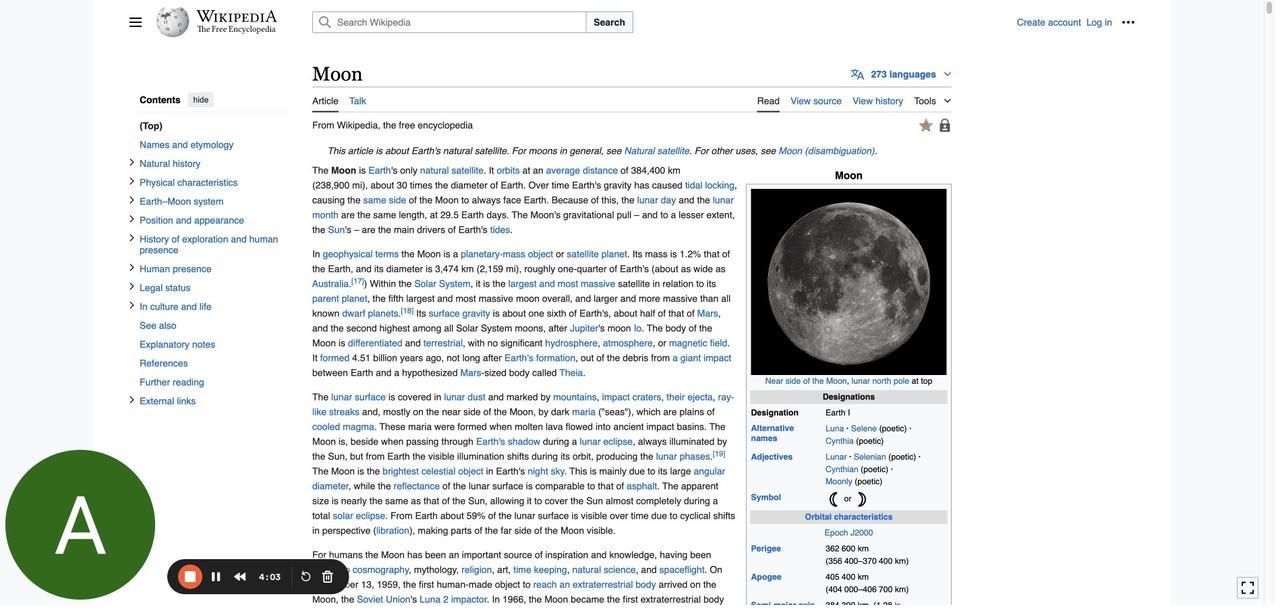 Task type: vqa. For each thing, say whether or not it's contained in the screenshot.
władysław ii jagiełło image
no



Task type: locate. For each thing, give the bounding box(es) containing it.
1 x small image from the top
[[128, 196, 136, 204]]

wikipedia image
[[196, 10, 277, 22]]

None search field
[[296, 11, 1018, 33]]

page semi-protected image
[[939, 118, 952, 132]]

log in and more options image
[[1122, 16, 1136, 29]]

fullscreen image
[[1242, 581, 1255, 595]]

3 x small image from the top
[[128, 282, 136, 290]]

the free encyclopedia image
[[197, 26, 276, 34]]

note
[[312, 143, 952, 158]]

x small image
[[128, 196, 136, 204], [128, 234, 136, 242], [128, 282, 136, 290]]

0 vertical spatial x small image
[[128, 196, 136, 204]]

x small image
[[128, 158, 136, 166], [128, 177, 136, 185], [128, 215, 136, 223], [128, 263, 136, 272], [128, 301, 136, 309], [128, 396, 136, 404]]

menu image
[[129, 16, 142, 29]]

2 vertical spatial x small image
[[128, 282, 136, 290]]

2 x small image from the top
[[128, 234, 136, 242]]

1 vertical spatial x small image
[[128, 234, 136, 242]]

main content
[[307, 61, 1136, 605]]



Task type: describe. For each thing, give the bounding box(es) containing it.
full moon in the darkness of the night sky. it is patterned with a mix of light-tone regions and darker, irregular blotches, and scattered with varied circles surrounded by out-thrown rays of bright ejecta: impact craters. image
[[751, 189, 947, 375]]

4 x small image from the top
[[128, 263, 136, 272]]

5 x small image from the top
[[128, 301, 136, 309]]

6 x small image from the top
[[128, 396, 136, 404]]

personal tools navigation
[[1018, 11, 1140, 33]]

1 x small image from the top
[[128, 158, 136, 166]]

☽ image
[[854, 492, 870, 508]]

language progressive image
[[851, 67, 865, 81]]

2 x small image from the top
[[128, 177, 136, 185]]

☾ image
[[826, 492, 842, 508]]

3 x small image from the top
[[128, 215, 136, 223]]

featured article image
[[920, 119, 933, 132]]

Search Wikipedia search field
[[312, 11, 587, 33]]



